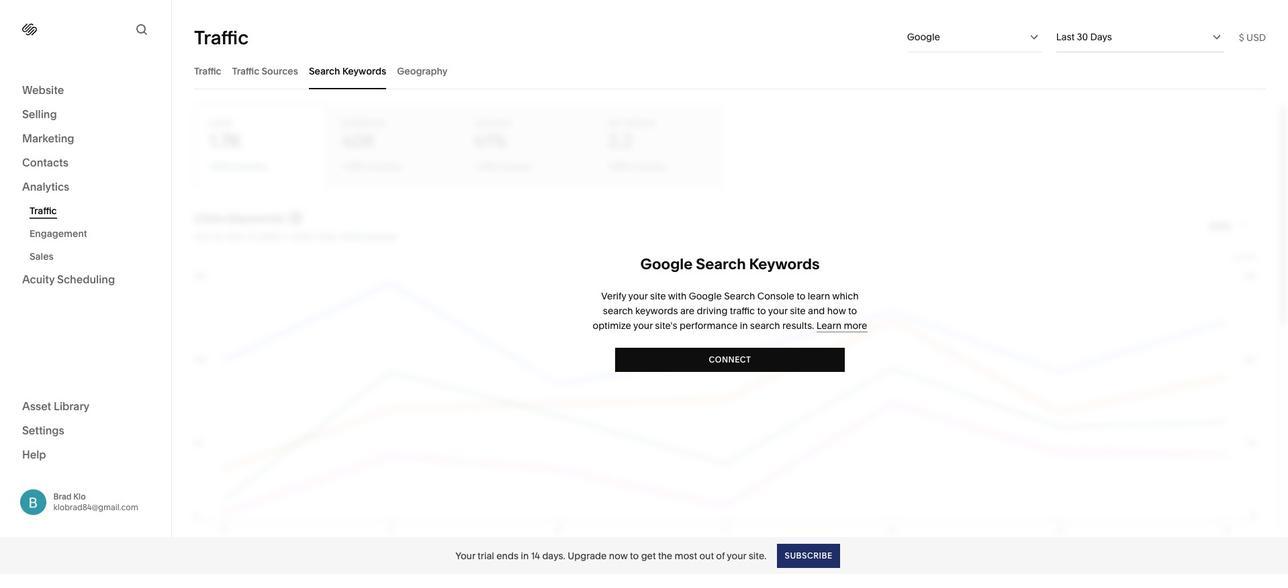 Task type: describe. For each thing, give the bounding box(es) containing it.
klobrad84@gmail.com
[[53, 503, 138, 513]]

sales
[[30, 251, 54, 263]]

1 vertical spatial in
[[521, 550, 529, 562]]

1 vertical spatial keywords
[[750, 255, 820, 273]]

traffic sources
[[232, 65, 298, 77]]

most
[[675, 550, 698, 562]]

acuity scheduling
[[22, 273, 115, 286]]

$
[[1240, 31, 1245, 43]]

keywords inside button
[[343, 65, 387, 77]]

more
[[844, 320, 868, 332]]

settings link
[[22, 423, 149, 439]]

to left get
[[630, 550, 639, 562]]

google for google
[[908, 31, 941, 43]]

website
[[22, 83, 64, 97]]

traffic button
[[194, 52, 221, 89]]

30
[[1078, 31, 1089, 43]]

sources
[[262, 65, 298, 77]]

subscribe button
[[778, 544, 841, 568]]

library
[[54, 400, 90, 413]]

help
[[22, 448, 46, 461]]

asset
[[22, 400, 51, 413]]

traffic up traffic 'button' on the top of page
[[194, 26, 249, 49]]

search keywords button
[[309, 52, 387, 89]]

traffic
[[730, 305, 755, 317]]

1 horizontal spatial site
[[790, 305, 806, 317]]

your right of at the bottom of page
[[727, 550, 747, 562]]

help link
[[22, 447, 46, 462]]

days.
[[543, 550, 566, 562]]

asset library link
[[22, 399, 149, 415]]

your down keywords
[[634, 320, 653, 332]]

driving
[[697, 305, 728, 317]]

ends
[[497, 550, 519, 562]]

traffic inside "button"
[[232, 65, 260, 77]]

traffic sources button
[[232, 52, 298, 89]]

performance
[[680, 320, 738, 332]]

geography
[[397, 65, 448, 77]]

Google field
[[908, 22, 1042, 52]]

scheduling
[[57, 273, 115, 286]]

of
[[717, 550, 725, 562]]

now
[[609, 550, 628, 562]]

connect
[[709, 354, 752, 365]]

last 30 days button
[[1057, 22, 1225, 52]]

selling
[[22, 108, 57, 121]]

keywords
[[636, 305, 678, 317]]

brad
[[53, 492, 72, 502]]

klo
[[73, 492, 86, 502]]

subscribe
[[785, 551, 833, 561]]

acuity scheduling link
[[22, 272, 149, 288]]

website link
[[22, 83, 149, 99]]

contacts link
[[22, 155, 149, 171]]

console
[[758, 290, 795, 302]]

brad klo klobrad84@gmail.com
[[53, 492, 138, 513]]

$ usd
[[1240, 31, 1267, 43]]

acuity
[[22, 273, 55, 286]]

your
[[456, 550, 476, 562]]

how
[[828, 305, 846, 317]]

1 horizontal spatial search
[[751, 320, 781, 332]]

get
[[642, 550, 656, 562]]

selling link
[[22, 107, 149, 123]]

0 vertical spatial site
[[651, 290, 666, 302]]

0 horizontal spatial search
[[603, 305, 633, 317]]

google search keywords
[[641, 255, 820, 273]]



Task type: locate. For each thing, give the bounding box(es) containing it.
your trial ends in 14 days. upgrade now to get the most out of your site.
[[456, 550, 767, 562]]

in left 14
[[521, 550, 529, 562]]

in down traffic
[[740, 320, 748, 332]]

engagement
[[30, 228, 87, 240]]

0 horizontal spatial keywords
[[343, 65, 387, 77]]

site up the 'results.'
[[790, 305, 806, 317]]

2 vertical spatial search
[[725, 290, 756, 302]]

learn
[[808, 290, 831, 302]]

1 vertical spatial google
[[641, 255, 693, 273]]

to right traffic
[[758, 305, 767, 317]]

google inside verify your site with google search console to learn which search keywords are driving traffic to your site and how to optimize your site's performance in search results.
[[689, 290, 722, 302]]

tab list
[[194, 52, 1267, 89]]

connect button
[[616, 348, 845, 372]]

keywords left geography
[[343, 65, 387, 77]]

verify
[[602, 290, 627, 302]]

0 vertical spatial in
[[740, 320, 748, 332]]

1 horizontal spatial keywords
[[750, 255, 820, 273]]

to left learn
[[797, 290, 806, 302]]

to up more
[[849, 305, 858, 317]]

site up keywords
[[651, 290, 666, 302]]

in inside verify your site with google search console to learn which search keywords are driving traffic to your site and how to optimize your site's performance in search results.
[[740, 320, 748, 332]]

verify your site with google search console to learn which search keywords are driving traffic to your site and how to optimize your site's performance in search results.
[[593, 290, 859, 332]]

search down traffic
[[751, 320, 781, 332]]

analytics link
[[22, 179, 149, 196]]

14
[[531, 550, 540, 562]]

days
[[1091, 31, 1113, 43]]

results.
[[783, 320, 815, 332]]

engagement link
[[30, 222, 157, 245]]

last 30 days
[[1057, 31, 1113, 43]]

google
[[908, 31, 941, 43], [641, 255, 693, 273], [689, 290, 722, 302]]

search
[[309, 65, 340, 77], [696, 255, 746, 273], [725, 290, 756, 302]]

upgrade
[[568, 550, 607, 562]]

traffic left the traffic sources
[[194, 65, 221, 77]]

learn
[[817, 320, 842, 332]]

site
[[651, 290, 666, 302], [790, 305, 806, 317]]

traffic left sources at left
[[232, 65, 260, 77]]

keywords
[[343, 65, 387, 77], [750, 255, 820, 273]]

are
[[681, 305, 695, 317]]

analytics
[[22, 180, 69, 194]]

0 horizontal spatial in
[[521, 550, 529, 562]]

2 vertical spatial google
[[689, 290, 722, 302]]

in
[[740, 320, 748, 332], [521, 550, 529, 562]]

marketing
[[22, 132, 74, 145]]

site.
[[749, 550, 767, 562]]

learn more link
[[817, 320, 868, 332]]

and
[[808, 305, 825, 317]]

0 horizontal spatial site
[[651, 290, 666, 302]]

learn more
[[817, 320, 868, 332]]

which
[[833, 290, 859, 302]]

keywords up console
[[750, 255, 820, 273]]

trial
[[478, 550, 495, 562]]

1 vertical spatial site
[[790, 305, 806, 317]]

tab list containing traffic
[[194, 52, 1267, 89]]

google for google search keywords
[[641, 255, 693, 273]]

usd
[[1247, 31, 1267, 43]]

last
[[1057, 31, 1075, 43]]

traffic link
[[30, 200, 157, 222]]

settings
[[22, 424, 64, 437]]

1 vertical spatial search
[[696, 255, 746, 273]]

site's
[[655, 320, 678, 332]]

optimize
[[593, 320, 632, 332]]

search
[[603, 305, 633, 317], [751, 320, 781, 332]]

to
[[797, 290, 806, 302], [758, 305, 767, 317], [849, 305, 858, 317], [630, 550, 639, 562]]

0 vertical spatial google
[[908, 31, 941, 43]]

contacts
[[22, 156, 68, 169]]

search keywords
[[309, 65, 387, 77]]

search inside button
[[309, 65, 340, 77]]

traffic down analytics on the top left of page
[[30, 205, 57, 217]]

sales link
[[30, 245, 157, 268]]

google inside google field
[[908, 31, 941, 43]]

traffic
[[194, 26, 249, 49], [194, 65, 221, 77], [232, 65, 260, 77], [30, 205, 57, 217]]

geography button
[[397, 52, 448, 89]]

search inside verify your site with google search console to learn which search keywords are driving traffic to your site and how to optimize your site's performance in search results.
[[725, 290, 756, 302]]

asset library
[[22, 400, 90, 413]]

0 vertical spatial keywords
[[343, 65, 387, 77]]

the
[[659, 550, 673, 562]]

your down console
[[769, 305, 788, 317]]

your
[[629, 290, 648, 302], [769, 305, 788, 317], [634, 320, 653, 332], [727, 550, 747, 562]]

marketing link
[[22, 131, 149, 147]]

search up traffic
[[725, 290, 756, 302]]

search right sources at left
[[309, 65, 340, 77]]

1 vertical spatial search
[[751, 320, 781, 332]]

search up verify your site with google search console to learn which search keywords are driving traffic to your site and how to optimize your site's performance in search results.
[[696, 255, 746, 273]]

1 horizontal spatial in
[[740, 320, 748, 332]]

with
[[668, 290, 687, 302]]

search down verify
[[603, 305, 633, 317]]

out
[[700, 550, 714, 562]]

0 vertical spatial search
[[309, 65, 340, 77]]

0 vertical spatial search
[[603, 305, 633, 317]]

your up keywords
[[629, 290, 648, 302]]



Task type: vqa. For each thing, say whether or not it's contained in the screenshot.
rightmost Keywords
yes



